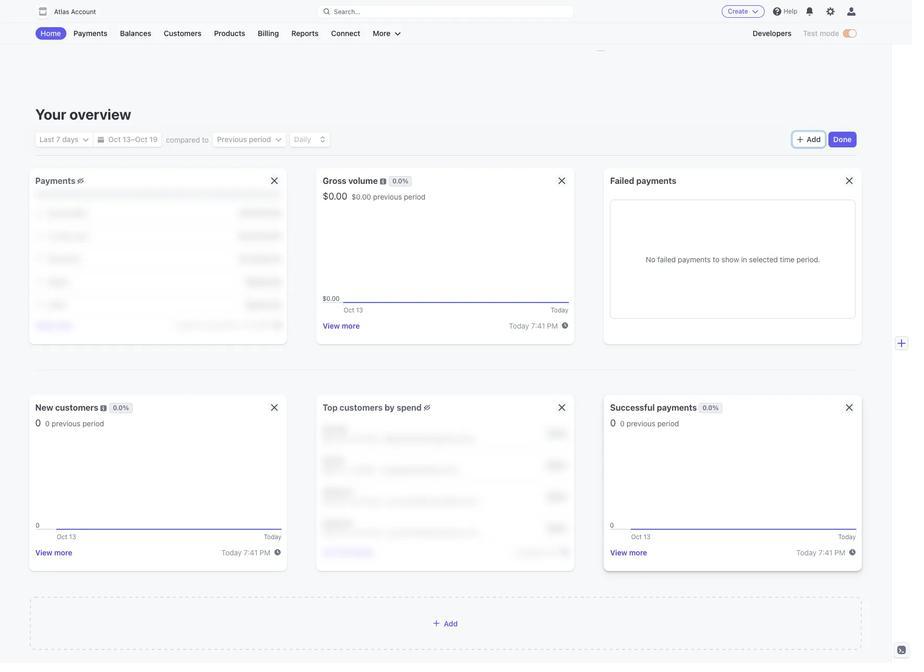 Task type: describe. For each thing, give the bounding box(es) containing it.
test
[[803, 29, 818, 38]]

developers link
[[747, 27, 797, 40]]

svg image
[[275, 136, 281, 143]]

payments grid
[[35, 202, 281, 317]]

search…
[[334, 8, 360, 15]]

$0.00 inside $0.00 $0.00 previous period
[[351, 192, 371, 201]]

products link
[[209, 27, 250, 40]]

connect
[[331, 29, 360, 38]]

billing
[[258, 29, 279, 38]]

1 $5000.00 from the top
[[246, 277, 281, 286]]

1 vertical spatial payments
[[678, 255, 711, 264]]

notifications image
[[806, 7, 814, 16]]

create button
[[722, 5, 765, 18]]

home link
[[35, 27, 66, 40]]

$0.00 $0.00 previous period
[[323, 191, 426, 202]]

customers for top
[[340, 403, 383, 412]]

Search… text field
[[317, 5, 574, 18]]

4 of 24 results link
[[323, 548, 374, 556]]

19
[[149, 135, 158, 144]]

view more link for new customers
[[35, 548, 72, 557]]

0 vertical spatial payments
[[73, 29, 107, 38]]

–
[[131, 135, 135, 144]]

previous inside successful payments 0 0 previous period
[[627, 419, 655, 428]]

volume
[[348, 176, 378, 186]]

show
[[721, 255, 739, 264]]

failed payments
[[610, 176, 676, 186]]

oct 13 – oct 19
[[108, 135, 158, 144]]

payments for failed payments
[[636, 176, 676, 186]]

by
[[385, 403, 395, 412]]

view more link for gross volume
[[323, 321, 360, 330]]

results
[[350, 548, 374, 556]]

7
[[56, 135, 60, 144]]

period inside popup button
[[249, 135, 271, 144]]

atlas
[[54, 8, 69, 16]]

4 of 24 results
[[323, 548, 374, 556]]

previous
[[217, 135, 247, 144]]

days
[[62, 135, 78, 144]]

0 horizontal spatial $0.00
[[323, 191, 347, 202]]

1 horizontal spatial to
[[713, 255, 720, 264]]

more for new customers
[[54, 548, 72, 557]]

toolbar containing add
[[793, 132, 856, 147]]

1 vertical spatial payments
[[35, 176, 75, 186]]

previous period button
[[213, 132, 286, 147]]

4
[[323, 548, 328, 556]]

—
[[596, 44, 605, 56]]

top customers by spend grid
[[323, 418, 568, 544]]

0 vertical spatial add
[[807, 135, 821, 144]]

view more link for successful payments
[[610, 548, 647, 557]]

new customers
[[35, 403, 98, 412]]

create
[[728, 7, 748, 15]]

successful
[[610, 403, 655, 412]]

compared to
[[166, 135, 209, 144]]

successful payments 0 0 previous period
[[610, 403, 697, 429]]

products
[[214, 29, 245, 38]]

0 vertical spatial to
[[202, 135, 209, 144]]

time period.
[[780, 255, 820, 264]]

0 0 previous period
[[35, 418, 104, 429]]



Task type: vqa. For each thing, say whether or not it's contained in the screenshot.
Search Text Box
no



Task type: locate. For each thing, give the bounding box(es) containing it.
0 inside 0 0 previous period
[[45, 419, 50, 428]]

$0.00 down volume on the left top
[[351, 192, 371, 201]]

more
[[373, 29, 391, 38]]

payments
[[636, 176, 676, 186], [678, 255, 711, 264], [657, 403, 697, 412]]

gross volume
[[323, 176, 378, 186]]

failed
[[657, 255, 676, 264]]

24
[[338, 548, 348, 556]]

help
[[784, 7, 797, 15]]

in
[[741, 255, 747, 264]]

0 vertical spatial add button
[[793, 132, 825, 147]]

no
[[646, 255, 655, 264]]

add button
[[793, 132, 825, 147], [29, 596, 862, 651]]

view
[[35, 321, 52, 330], [323, 321, 340, 330], [35, 548, 52, 557], [610, 548, 627, 557]]

previous period
[[217, 135, 271, 144]]

payments for successful payments 0 0 previous period
[[657, 403, 697, 412]]

$0.00
[[323, 191, 347, 202], [351, 192, 371, 201]]

2 svg image from the left
[[98, 136, 104, 143]]

view more link
[[35, 321, 72, 330], [323, 321, 360, 330], [35, 548, 72, 557], [610, 548, 647, 557]]

$5000.00
[[246, 277, 281, 286], [246, 300, 281, 309]]

previous inside 0 0 previous period
[[52, 419, 80, 428]]

spend
[[397, 403, 422, 412]]

svg image inside last 7 days popup button
[[83, 136, 89, 143]]

mode
[[820, 29, 839, 38]]

2 horizontal spatial previous
[[627, 419, 655, 428]]

test mode
[[803, 29, 839, 38]]

of
[[329, 548, 337, 556]]

to left 'show'
[[713, 255, 720, 264]]

1 horizontal spatial oct
[[135, 135, 148, 144]]

1 horizontal spatial customers
[[340, 403, 383, 412]]

2 oct from the left
[[135, 135, 148, 144]]

Search… search field
[[317, 5, 574, 18]]

payments down 7
[[35, 176, 75, 186]]

oct left the 19
[[135, 135, 148, 144]]

$25,000.00
[[238, 208, 281, 217]]

$15,000.00
[[238, 254, 281, 263]]

view for gross volume
[[323, 321, 340, 330]]

oct
[[108, 135, 121, 144], [135, 135, 148, 144]]

period inside successful payments 0 0 previous period
[[657, 419, 679, 428]]

previous down volume on the left top
[[373, 192, 402, 201]]

toolbar
[[793, 132, 856, 147]]

svg image right days
[[83, 136, 89, 143]]

reports
[[291, 29, 319, 38]]

previous down new customers
[[52, 419, 80, 428]]

more
[[54, 321, 72, 330], [342, 321, 360, 330], [54, 548, 72, 557], [629, 548, 647, 557]]

top
[[323, 403, 338, 412]]

no failed payments to show in selected time period.
[[646, 255, 820, 264]]

connect link
[[326, 27, 366, 40]]

payments down "account"
[[73, 29, 107, 38]]

1 svg image from the left
[[83, 136, 89, 143]]

1 vertical spatial add button
[[29, 596, 862, 651]]

balances link
[[115, 27, 157, 40]]

customers link
[[159, 27, 207, 40]]

1 customers from the left
[[55, 403, 98, 412]]

previous inside $0.00 $0.00 previous period
[[373, 192, 402, 201]]

developers
[[753, 29, 792, 38]]

done button
[[829, 132, 856, 147]]

customers
[[164, 29, 201, 38]]

0
[[35, 418, 41, 429], [610, 418, 616, 429], [45, 419, 50, 428], [620, 419, 625, 428]]

svg image
[[83, 136, 89, 143], [98, 136, 104, 143]]

0 horizontal spatial to
[[202, 135, 209, 144]]

help button
[[769, 3, 802, 20]]

view more for gross volume
[[323, 321, 360, 330]]

1 horizontal spatial $0.00
[[351, 192, 371, 201]]

reports link
[[286, 27, 324, 40]]

1 horizontal spatial previous
[[373, 192, 402, 201]]

more for successful payments
[[629, 548, 647, 557]]

0 vertical spatial payments
[[636, 176, 676, 186]]

0 horizontal spatial svg image
[[83, 136, 89, 143]]

billing link
[[253, 27, 284, 40]]

overview
[[69, 106, 131, 123]]

13
[[123, 135, 131, 144]]

2 vertical spatial payments
[[657, 403, 697, 412]]

payments
[[73, 29, 107, 38], [35, 176, 75, 186]]

view more for successful payments
[[610, 548, 647, 557]]

oct left 13
[[108, 135, 121, 144]]

period
[[249, 135, 271, 144], [404, 192, 426, 201], [82, 419, 104, 428], [657, 419, 679, 428]]

customers
[[55, 403, 98, 412], [340, 403, 383, 412]]

$22,000.00
[[238, 231, 281, 240]]

customers left "by"
[[340, 403, 383, 412]]

to right compared
[[202, 135, 209, 144]]

2 $5000.00 from the top
[[246, 300, 281, 309]]

more button
[[368, 27, 406, 40]]

previous for $0.00
[[373, 192, 402, 201]]

0 horizontal spatial previous
[[52, 419, 80, 428]]

view more for new customers
[[35, 548, 72, 557]]

last 7 days button
[[35, 132, 93, 147]]

home
[[41, 29, 61, 38]]

account
[[71, 8, 96, 16]]

previous down successful
[[627, 419, 655, 428]]

payments inside successful payments 0 0 previous period
[[657, 403, 697, 412]]

2 customers from the left
[[340, 403, 383, 412]]

balances
[[120, 29, 151, 38]]

0 horizontal spatial add
[[444, 619, 458, 628]]

0 vertical spatial $5000.00
[[246, 277, 281, 286]]

view for successful payments
[[610, 548, 627, 557]]

atlas account
[[54, 8, 96, 16]]

0 horizontal spatial oct
[[108, 135, 121, 144]]

previous
[[373, 192, 402, 201], [52, 419, 80, 428], [627, 419, 655, 428]]

compared
[[166, 135, 200, 144]]

1 vertical spatial $5000.00
[[246, 300, 281, 309]]

add
[[807, 135, 821, 144], [444, 619, 458, 628]]

selected
[[749, 255, 778, 264]]

previous for 0
[[52, 419, 80, 428]]

your
[[35, 106, 66, 123]]

customers up 0 0 previous period
[[55, 403, 98, 412]]

svg image down overview at left
[[98, 136, 104, 143]]

atlas account button
[[35, 4, 106, 19]]

your overview
[[35, 106, 131, 123]]

1 horizontal spatial svg image
[[98, 136, 104, 143]]

done
[[833, 135, 852, 144]]

last
[[39, 135, 54, 144]]

last 7 days
[[39, 135, 78, 144]]

1 oct from the left
[[108, 135, 121, 144]]

1 vertical spatial to
[[713, 255, 720, 264]]

0 horizontal spatial customers
[[55, 403, 98, 412]]

new
[[35, 403, 53, 412]]

1 vertical spatial add
[[444, 619, 458, 628]]

failed
[[610, 176, 634, 186]]

view for new customers
[[35, 548, 52, 557]]

1 horizontal spatial add
[[807, 135, 821, 144]]

figure
[[35, 0, 575, 41], [35, 0, 575, 41]]

gross
[[323, 176, 346, 186]]

customers for new
[[55, 403, 98, 412]]

period inside $0.00 $0.00 previous period
[[404, 192, 426, 201]]

top customers by spend
[[323, 403, 422, 412]]

$0.00 down gross
[[323, 191, 347, 202]]

payments link
[[68, 27, 113, 40]]

to
[[202, 135, 209, 144], [713, 255, 720, 264]]

view more
[[35, 321, 72, 330], [323, 321, 360, 330], [35, 548, 72, 557], [610, 548, 647, 557]]

more for gross volume
[[342, 321, 360, 330]]

period inside 0 0 previous period
[[82, 419, 104, 428]]



